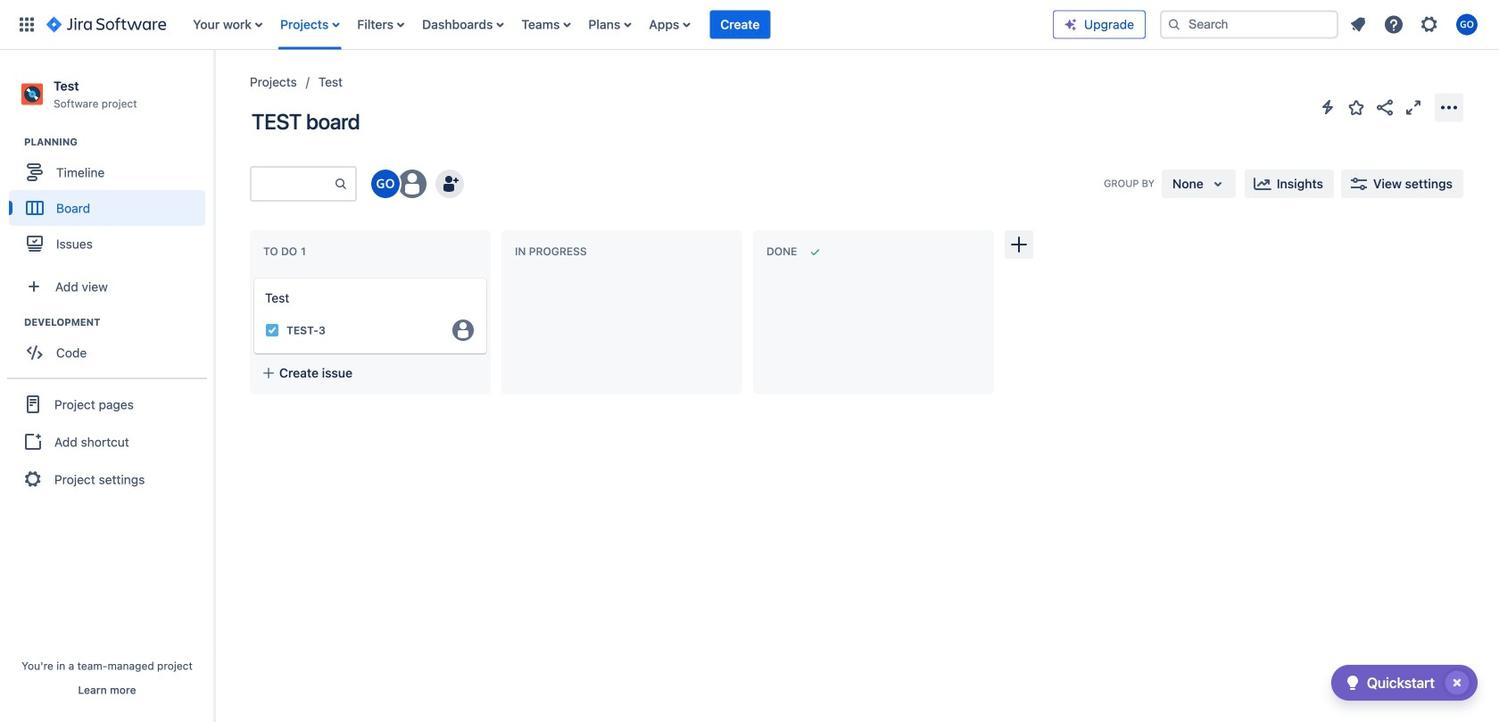 Task type: locate. For each thing, give the bounding box(es) containing it.
2 heading from the top
[[24, 315, 213, 330]]

dismiss quickstart image
[[1443, 669, 1472, 697]]

automations menu button icon image
[[1318, 96, 1339, 118]]

group for planning icon
[[9, 135, 213, 267]]

star test board image
[[1346, 97, 1368, 118]]

create column image
[[1009, 234, 1030, 255]]

group
[[9, 135, 213, 267], [9, 315, 213, 376], [7, 378, 207, 505]]

sidebar navigation image
[[195, 71, 234, 107]]

0 vertical spatial group
[[9, 135, 213, 267]]

1 horizontal spatial list
[[1343, 8, 1489, 41]]

planning image
[[3, 131, 24, 153]]

list item
[[710, 0, 771, 50]]

2 vertical spatial group
[[7, 378, 207, 505]]

0 vertical spatial heading
[[24, 135, 213, 149]]

more image
[[1439, 97, 1460, 118]]

group for the development image
[[9, 315, 213, 376]]

heading
[[24, 135, 213, 149], [24, 315, 213, 330]]

heading for the development image
[[24, 315, 213, 330]]

list
[[184, 0, 1053, 50], [1343, 8, 1489, 41]]

1 vertical spatial heading
[[24, 315, 213, 330]]

jira software image
[[46, 14, 166, 35], [46, 14, 166, 35]]

1 heading from the top
[[24, 135, 213, 149]]

Search this board text field
[[252, 168, 334, 200]]

None search field
[[1160, 10, 1339, 39]]

banner
[[0, 0, 1500, 50]]

enter full screen image
[[1403, 97, 1425, 118]]

1 vertical spatial group
[[9, 315, 213, 376]]

primary element
[[11, 0, 1053, 50]]

to do element
[[263, 245, 310, 258]]

help image
[[1384, 14, 1405, 35]]



Task type: describe. For each thing, give the bounding box(es) containing it.
check image
[[1342, 672, 1364, 694]]

your profile and settings image
[[1457, 14, 1478, 35]]

appswitcher icon image
[[16, 14, 37, 35]]

heading for planning icon
[[24, 135, 213, 149]]

0 horizontal spatial list
[[184, 0, 1053, 50]]

sidebar element
[[0, 50, 214, 722]]

settings image
[[1419, 14, 1441, 35]]

Search field
[[1160, 10, 1339, 39]]

add people image
[[439, 173, 461, 195]]

create issue image
[[242, 266, 263, 287]]

task image
[[265, 323, 279, 337]]

search image
[[1168, 17, 1182, 32]]

notifications image
[[1348, 14, 1369, 35]]

development image
[[3, 312, 24, 333]]



Task type: vqa. For each thing, say whether or not it's contained in the screenshot.
Help image
yes



